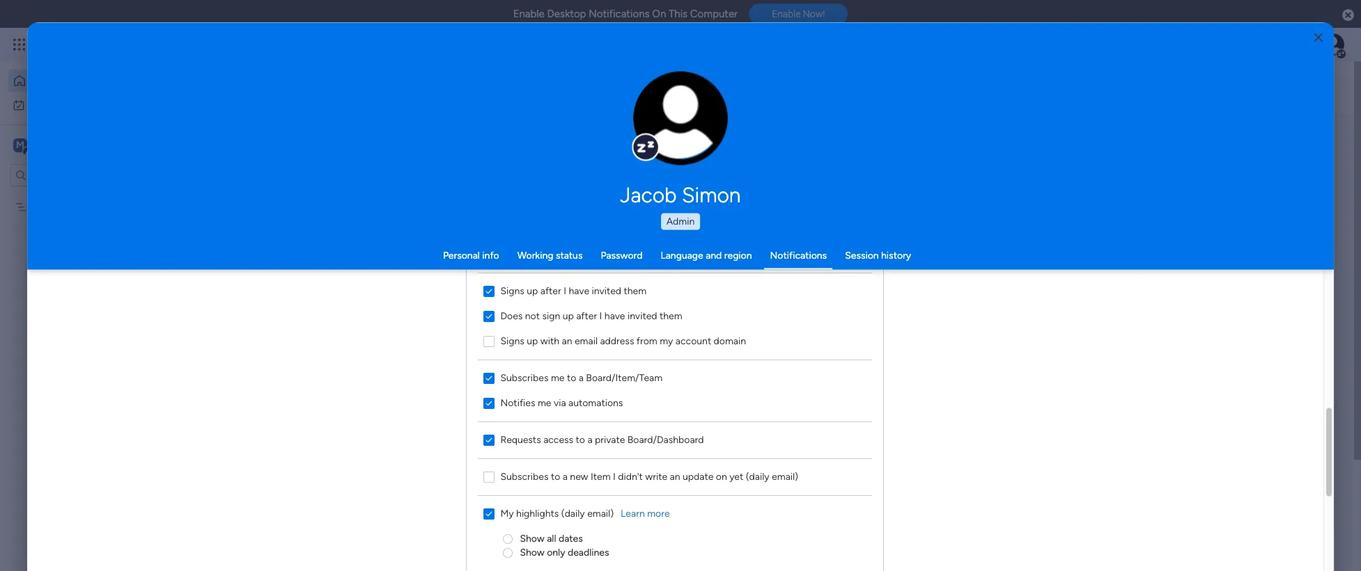 Task type: describe. For each thing, give the bounding box(es) containing it.
all
[[547, 534, 556, 546]]

show for show all dates
[[520, 534, 545, 546]]

on
[[652, 8, 666, 20]]

deadlines
[[568, 548, 609, 560]]

invite your teammates and start collaborating
[[362, 477, 591, 490]]

start
[[499, 477, 522, 490]]

0 horizontal spatial (daily
[[561, 509, 585, 521]]

1 horizontal spatial an
[[670, 472, 680, 484]]

0 horizontal spatial invited
[[592, 286, 622, 298]]

working status link
[[517, 249, 583, 261]]

signs up with an email address from my account domain
[[501, 336, 746, 348]]

to for access
[[576, 435, 585, 447]]

jacob simon
[[620, 183, 741, 208]]

new
[[570, 472, 588, 484]]

sign
[[542, 311, 560, 323]]

2 vertical spatial to
[[551, 472, 560, 484]]

didn't
[[618, 472, 643, 484]]

status
[[556, 249, 583, 261]]

highlights
[[516, 509, 559, 521]]

does not sign up after i have invited them
[[501, 311, 683, 323]]

collaborating
[[525, 477, 591, 490]]

notifies
[[501, 398, 535, 410]]

via
[[554, 398, 566, 410]]

subscribes to a new item i didn't write an update on yet (daily email)
[[501, 472, 798, 484]]

me for notifies
[[538, 398, 551, 410]]

home button
[[8, 70, 150, 92]]

1 vertical spatial and
[[478, 477, 496, 490]]

show only deadlines
[[520, 548, 609, 560]]

working status
[[517, 249, 583, 261]]

does
[[501, 311, 523, 323]]

email
[[575, 336, 598, 348]]

up for after
[[527, 286, 538, 298]]

language and region
[[661, 249, 752, 261]]

update
[[683, 472, 714, 484]]

personal info link
[[443, 249, 499, 261]]

profile
[[685, 126, 711, 136]]

subscribes for subscribes me to a board/item/team
[[501, 373, 549, 385]]

requests access to a private board/dashboard
[[501, 435, 704, 447]]

teammates
[[418, 477, 475, 490]]

learn more
[[621, 509, 670, 521]]

to for me
[[567, 373, 576, 385]]

show for show only deadlines
[[520, 548, 545, 560]]

signs for signs up after i have invited them
[[501, 286, 525, 298]]

my work
[[31, 99, 68, 110]]

1 image
[[1158, 29, 1170, 44]]

domain
[[714, 336, 746, 348]]

enable now!
[[772, 9, 825, 20]]

my for my highlights (daily email)
[[501, 509, 514, 521]]

working
[[517, 249, 553, 261]]

jacob simon image
[[1322, 33, 1345, 56]]

admin
[[666, 215, 695, 227]]

requests
[[501, 435, 541, 447]]

yet
[[730, 472, 744, 484]]

only
[[547, 548, 565, 560]]

region
[[724, 249, 752, 261]]

me for subscribes
[[551, 373, 565, 385]]

jacob
[[620, 183, 677, 208]]

0 vertical spatial i
[[564, 286, 566, 298]]

learn more link
[[621, 508, 670, 522]]

my for my work
[[31, 99, 44, 110]]

up for with
[[527, 336, 538, 348]]

this
[[669, 8, 688, 20]]

notifications link
[[770, 249, 827, 261]]

signs up after i have invited them
[[501, 286, 647, 298]]

0 horizontal spatial have
[[569, 286, 589, 298]]

m button
[[10, 133, 139, 157]]

0 vertical spatial an
[[562, 336, 572, 348]]

now!
[[803, 9, 825, 20]]

simon
[[682, 183, 741, 208]]

signs for signs up with an email address from my account domain
[[501, 336, 525, 348]]

item
[[591, 472, 611, 484]]

change profile picture
[[651, 126, 711, 148]]

workspace image
[[13, 138, 27, 153]]

dates
[[559, 534, 583, 546]]

on
[[716, 472, 727, 484]]



Task type: locate. For each thing, give the bounding box(es) containing it.
with
[[541, 336, 560, 348]]

1 vertical spatial me
[[538, 398, 551, 410]]

1 vertical spatial to
[[576, 435, 585, 447]]

1 horizontal spatial notifications
[[770, 249, 827, 261]]

up up not
[[527, 286, 538, 298]]

session history link
[[845, 249, 911, 261]]

after
[[541, 286, 561, 298], [576, 311, 597, 323]]

show left all
[[520, 534, 545, 546]]

enable left the desktop at the left of page
[[513, 8, 545, 20]]

subscribes
[[501, 373, 549, 385], [501, 472, 549, 484]]

work
[[46, 99, 68, 110]]

info
[[482, 249, 499, 261]]

invited
[[592, 286, 622, 298], [628, 311, 657, 323]]

1 horizontal spatial email)
[[772, 472, 798, 484]]

2 subscribes from the top
[[501, 472, 549, 484]]

your
[[393, 477, 416, 490]]

0 vertical spatial (daily
[[746, 472, 770, 484]]

personal
[[443, 249, 480, 261]]

and
[[706, 249, 722, 261], [478, 477, 496, 490]]

dapulse close image
[[1342, 8, 1354, 22]]

1 horizontal spatial after
[[576, 311, 597, 323]]

personal info
[[443, 249, 499, 261]]

0 vertical spatial me
[[551, 373, 565, 385]]

1 vertical spatial up
[[563, 311, 574, 323]]

subscribes me to a board/item/team
[[501, 373, 663, 385]]

1 subscribes from the top
[[501, 373, 549, 385]]

1 horizontal spatial invited
[[628, 311, 657, 323]]

and left 'start'
[[478, 477, 496, 490]]

account
[[676, 336, 711, 348]]

i
[[564, 286, 566, 298], [600, 311, 602, 323], [613, 472, 616, 484]]

i right item
[[613, 472, 616, 484]]

my left highlights
[[501, 509, 514, 521]]

jacob simon button
[[489, 183, 872, 208]]

from
[[637, 336, 658, 348]]

i up does not sign up after i have invited them
[[564, 286, 566, 298]]

2 vertical spatial up
[[527, 336, 538, 348]]

learn
[[621, 509, 645, 521]]

option
[[0, 194, 178, 197]]

to left new
[[551, 472, 560, 484]]

them up my
[[660, 311, 683, 323]]

notifications left on
[[589, 8, 650, 20]]

1 horizontal spatial a
[[579, 373, 584, 385]]

2 signs from the top
[[501, 336, 525, 348]]

language
[[661, 249, 703, 261]]

an
[[562, 336, 572, 348], [670, 472, 680, 484]]

0 horizontal spatial a
[[563, 472, 568, 484]]

more
[[647, 509, 670, 521]]

1 vertical spatial notifications
[[770, 249, 827, 261]]

1 vertical spatial my
[[501, 509, 514, 521]]

show down show all dates
[[520, 548, 545, 560]]

a up automations at bottom
[[579, 373, 584, 385]]

subscribes down requests on the left bottom of page
[[501, 472, 549, 484]]

write
[[645, 472, 668, 484]]

0 horizontal spatial email)
[[587, 509, 614, 521]]

1 horizontal spatial and
[[706, 249, 722, 261]]

2 vertical spatial i
[[613, 472, 616, 484]]

1 vertical spatial show
[[520, 548, 545, 560]]

1 signs from the top
[[501, 286, 525, 298]]

0 vertical spatial subscribes
[[501, 373, 549, 385]]

1 show from the top
[[520, 534, 545, 546]]

1 vertical spatial an
[[670, 472, 680, 484]]

0 vertical spatial email)
[[772, 472, 798, 484]]

password link
[[601, 249, 643, 261]]

1 vertical spatial invited
[[628, 311, 657, 323]]

i for new
[[613, 472, 616, 484]]

signs
[[501, 286, 525, 298], [501, 336, 525, 348]]

1 vertical spatial email)
[[587, 509, 614, 521]]

1 horizontal spatial them
[[660, 311, 683, 323]]

(daily right yet
[[746, 472, 770, 484]]

show
[[520, 534, 545, 546], [520, 548, 545, 560]]

1 vertical spatial have
[[605, 311, 625, 323]]

0 horizontal spatial and
[[478, 477, 496, 490]]

invite
[[362, 477, 390, 490]]

region containing signs up after i have invited them
[[467, 77, 884, 572]]

email) right yet
[[772, 472, 798, 484]]

1 vertical spatial them
[[660, 311, 683, 323]]

i for up
[[600, 311, 602, 323]]

0 vertical spatial my
[[31, 99, 44, 110]]

1 horizontal spatial enable
[[772, 9, 801, 20]]

notifications
[[589, 8, 650, 20], [770, 249, 827, 261]]

a for board/item/team
[[579, 373, 584, 385]]

1 horizontal spatial i
[[600, 311, 602, 323]]

1 vertical spatial signs
[[501, 336, 525, 348]]

0 vertical spatial notifications
[[589, 8, 650, 20]]

my work button
[[8, 94, 150, 116]]

enable now! button
[[749, 4, 848, 25]]

0 vertical spatial after
[[541, 286, 561, 298]]

2 vertical spatial a
[[563, 472, 568, 484]]

subscribes up notifies
[[501, 373, 549, 385]]

m
[[16, 139, 24, 151]]

to right access
[[576, 435, 585, 447]]

enable inside button
[[772, 9, 801, 20]]

email) left the learn
[[587, 509, 614, 521]]

session history
[[845, 249, 911, 261]]

me left via
[[538, 398, 551, 410]]

me
[[551, 373, 565, 385], [538, 398, 551, 410]]

after up the email
[[576, 311, 597, 323]]

1 vertical spatial after
[[576, 311, 597, 323]]

board/item/team
[[586, 373, 663, 385]]

i up address
[[600, 311, 602, 323]]

2 horizontal spatial a
[[588, 435, 593, 447]]

0 vertical spatial a
[[579, 373, 584, 385]]

0 horizontal spatial them
[[624, 286, 647, 298]]

after up sign
[[541, 286, 561, 298]]

access
[[544, 435, 573, 447]]

notifies me via automations
[[501, 398, 623, 410]]

an right with
[[562, 336, 572, 348]]

my
[[31, 99, 44, 110], [501, 509, 514, 521]]

0 vertical spatial signs
[[501, 286, 525, 298]]

a left private
[[588, 435, 593, 447]]

1 horizontal spatial (daily
[[746, 472, 770, 484]]

enable for enable desktop notifications on this computer
[[513, 8, 545, 20]]

0 horizontal spatial my
[[31, 99, 44, 110]]

automations
[[569, 398, 623, 410]]

show all dates
[[520, 534, 583, 546]]

0 vertical spatial invited
[[592, 286, 622, 298]]

0 horizontal spatial an
[[562, 336, 572, 348]]

and left region
[[706, 249, 722, 261]]

language and region link
[[661, 249, 752, 261]]

my left work
[[31, 99, 44, 110]]

subscribes for subscribes to a new item i didn't write an update on yet (daily email)
[[501, 472, 549, 484]]

0 vertical spatial up
[[527, 286, 538, 298]]

list box
[[0, 192, 178, 407]]

me up via
[[551, 373, 565, 385]]

address
[[600, 336, 634, 348]]

signs down does
[[501, 336, 525, 348]]

them down password
[[624, 286, 647, 298]]

1 horizontal spatial have
[[605, 311, 625, 323]]

close image
[[1314, 32, 1323, 43]]

(daily up the dates
[[561, 509, 585, 521]]

them
[[624, 286, 647, 298], [660, 311, 683, 323]]

2 horizontal spatial i
[[613, 472, 616, 484]]

up
[[527, 286, 538, 298], [563, 311, 574, 323], [527, 336, 538, 348]]

not
[[525, 311, 540, 323]]

my inside button
[[31, 99, 44, 110]]

2 show from the top
[[520, 548, 545, 560]]

signs up does
[[501, 286, 525, 298]]

an right write
[[670, 472, 680, 484]]

1 vertical spatial a
[[588, 435, 593, 447]]

0 vertical spatial them
[[624, 286, 647, 298]]

a left new
[[563, 472, 568, 484]]

region
[[467, 77, 884, 572]]

change
[[651, 126, 683, 136]]

0 horizontal spatial after
[[541, 286, 561, 298]]

0 horizontal spatial enable
[[513, 8, 545, 20]]

enable left now!
[[772, 9, 801, 20]]

up left with
[[527, 336, 538, 348]]

0 vertical spatial show
[[520, 534, 545, 546]]

board/dashboard
[[628, 435, 704, 447]]

my
[[660, 336, 673, 348]]

0 vertical spatial to
[[567, 373, 576, 385]]

(daily
[[746, 472, 770, 484], [561, 509, 585, 521]]

change profile picture button
[[634, 71, 728, 166]]

home
[[32, 75, 59, 86]]

session
[[845, 249, 879, 261]]

email)
[[772, 472, 798, 484], [587, 509, 614, 521]]

password
[[601, 249, 643, 261]]

a for private
[[588, 435, 593, 447]]

to
[[567, 373, 576, 385], [576, 435, 585, 447], [551, 472, 560, 484]]

computer
[[690, 8, 738, 20]]

1 vertical spatial (daily
[[561, 509, 585, 521]]

select product image
[[13, 38, 26, 52]]

0 horizontal spatial notifications
[[589, 8, 650, 20]]

up right sign
[[563, 311, 574, 323]]

notifications right region
[[770, 249, 827, 261]]

enable for enable now!
[[772, 9, 801, 20]]

invited up does not sign up after i have invited them
[[592, 286, 622, 298]]

1 vertical spatial i
[[600, 311, 602, 323]]

invited up from
[[628, 311, 657, 323]]

have up does not sign up after i have invited them
[[569, 286, 589, 298]]

1 horizontal spatial my
[[501, 509, 514, 521]]

history
[[881, 249, 911, 261]]

to up notifies me via automations
[[567, 373, 576, 385]]

have up address
[[605, 311, 625, 323]]

1 vertical spatial subscribes
[[501, 472, 549, 484]]

0 vertical spatial have
[[569, 286, 589, 298]]

0 horizontal spatial i
[[564, 286, 566, 298]]

0 vertical spatial and
[[706, 249, 722, 261]]

picture
[[667, 138, 695, 148]]

enable
[[513, 8, 545, 20], [772, 9, 801, 20]]

desktop
[[547, 8, 586, 20]]

private
[[595, 435, 625, 447]]

enable desktop notifications on this computer
[[513, 8, 738, 20]]

my highlights (daily email)
[[501, 509, 614, 521]]



Task type: vqa. For each thing, say whether or not it's contained in the screenshot.
Date Column 'Date'
no



